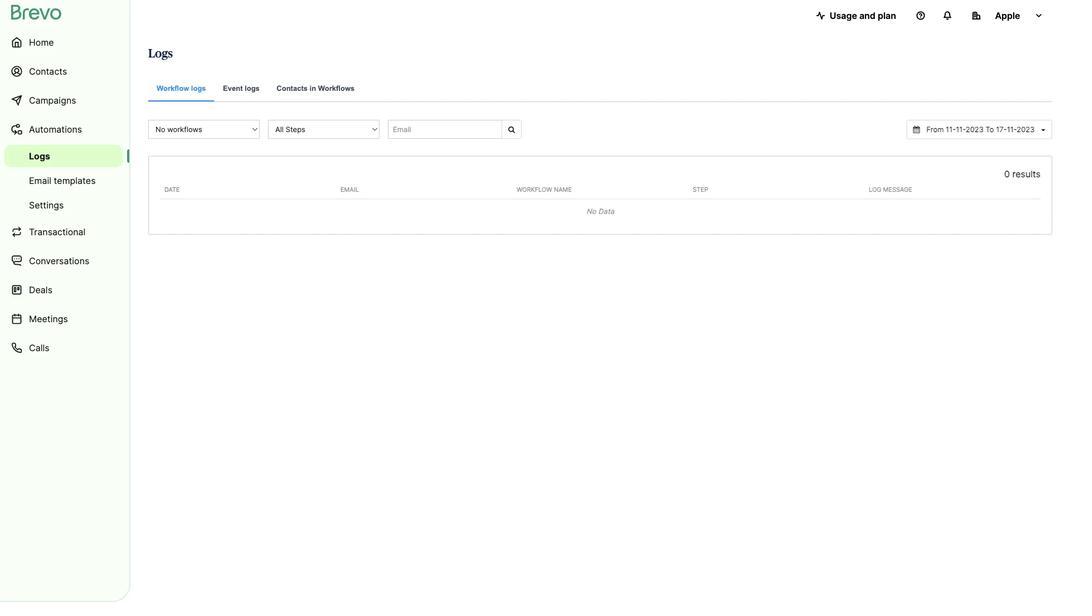 Task type: locate. For each thing, give the bounding box(es) containing it.
workflow name
[[517, 186, 572, 193]]

0 vertical spatial logs
[[148, 48, 173, 59]]

logs up workflow logs
[[148, 48, 173, 59]]

logs
[[148, 48, 173, 59], [29, 151, 50, 161]]

workflow for workflow name
[[517, 186, 552, 193]]

0
[[1005, 169, 1010, 180]]

templates
[[54, 175, 96, 186]]

home link
[[4, 29, 123, 56]]

home
[[29, 37, 54, 48]]

0 vertical spatial contacts
[[29, 66, 67, 77]]

0 horizontal spatial workflow
[[157, 84, 189, 92]]

no
[[587, 207, 596, 215]]

contacts in workflows
[[277, 84, 355, 92]]

1 vertical spatial logs
[[29, 151, 50, 161]]

workflow logs link
[[148, 76, 214, 101]]

1 vertical spatial contacts
[[277, 84, 308, 92]]

contacts for contacts
[[29, 66, 67, 77]]

contacts left in
[[277, 84, 308, 92]]

1 horizontal spatial email
[[341, 186, 359, 193]]

email
[[29, 175, 51, 186], [341, 186, 359, 193]]

0 vertical spatial workflow
[[157, 84, 189, 92]]

transactional
[[29, 226, 86, 237]]

1 horizontal spatial logs
[[245, 84, 260, 92]]

contacts
[[29, 66, 67, 77], [277, 84, 308, 92]]

logs for workflow logs
[[191, 84, 206, 92]]

event logs link
[[215, 76, 268, 102]]

workflow
[[157, 84, 189, 92], [517, 186, 552, 193]]

name
[[554, 186, 572, 193]]

0 results
[[1005, 169, 1041, 180]]

1 horizontal spatial workflow
[[517, 186, 552, 193]]

1 logs from the left
[[191, 84, 206, 92]]

deals link
[[4, 277, 123, 303]]

None text field
[[922, 124, 1039, 135]]

step
[[693, 186, 708, 193]]

plan
[[878, 10, 896, 21]]

log
[[869, 186, 882, 193]]

data
[[598, 207, 614, 215]]

logs for event logs
[[245, 84, 260, 92]]

1 horizontal spatial contacts
[[277, 84, 308, 92]]

contacts up the campaigns
[[29, 66, 67, 77]]

email templates link
[[4, 169, 123, 192]]

email for email templates
[[29, 175, 51, 186]]

meetings
[[29, 313, 68, 324]]

0 horizontal spatial email
[[29, 175, 51, 186]]

1 vertical spatial workflow
[[517, 186, 552, 193]]

logs left event
[[191, 84, 206, 92]]

results
[[1013, 169, 1041, 180]]

email for email
[[341, 186, 359, 193]]

workflow for workflow logs
[[157, 84, 189, 92]]

2 logs from the left
[[245, 84, 260, 92]]

usage and plan button
[[808, 4, 905, 27]]

email templates
[[29, 175, 96, 186]]

logs down automations
[[29, 151, 50, 161]]

search image
[[508, 126, 515, 133]]

apple
[[995, 10, 1021, 21]]

logs
[[191, 84, 206, 92], [245, 84, 260, 92]]

date
[[164, 186, 180, 193]]

0 horizontal spatial contacts
[[29, 66, 67, 77]]

0 horizontal spatial logs
[[191, 84, 206, 92]]

logs right event
[[245, 84, 260, 92]]

usage
[[830, 10, 857, 21]]

event
[[223, 84, 243, 92]]

logs link
[[4, 145, 123, 167]]



Task type: describe. For each thing, give the bounding box(es) containing it.
in
[[310, 84, 316, 92]]

contacts in workflows link
[[268, 76, 363, 102]]

conversations link
[[4, 248, 123, 274]]

automations
[[29, 124, 82, 135]]

0 horizontal spatial logs
[[29, 151, 50, 161]]

transactional link
[[4, 219, 123, 245]]

Email text field
[[388, 120, 502, 139]]

automations link
[[4, 116, 123, 143]]

settings link
[[4, 194, 123, 216]]

contacts for contacts in workflows
[[277, 84, 308, 92]]

campaigns link
[[4, 87, 123, 114]]

meetings link
[[4, 306, 123, 332]]

calls link
[[4, 335, 123, 361]]

workflows
[[318, 84, 355, 92]]

message
[[883, 186, 913, 193]]

workflow logs
[[157, 84, 206, 92]]

conversations
[[29, 255, 89, 266]]

campaigns
[[29, 95, 76, 106]]

calls
[[29, 342, 49, 353]]

calendar image
[[914, 126, 920, 133]]

apple button
[[963, 4, 1053, 27]]

deals
[[29, 284, 52, 295]]

1 horizontal spatial logs
[[148, 48, 173, 59]]

contacts link
[[4, 58, 123, 85]]

log message
[[869, 186, 913, 193]]

and
[[860, 10, 876, 21]]

settings
[[29, 200, 64, 210]]

no data
[[587, 207, 614, 215]]

event logs
[[223, 84, 260, 92]]

usage and plan
[[830, 10, 896, 21]]



Task type: vqa. For each thing, say whether or not it's contained in the screenshot.
"Automations" Link
yes



